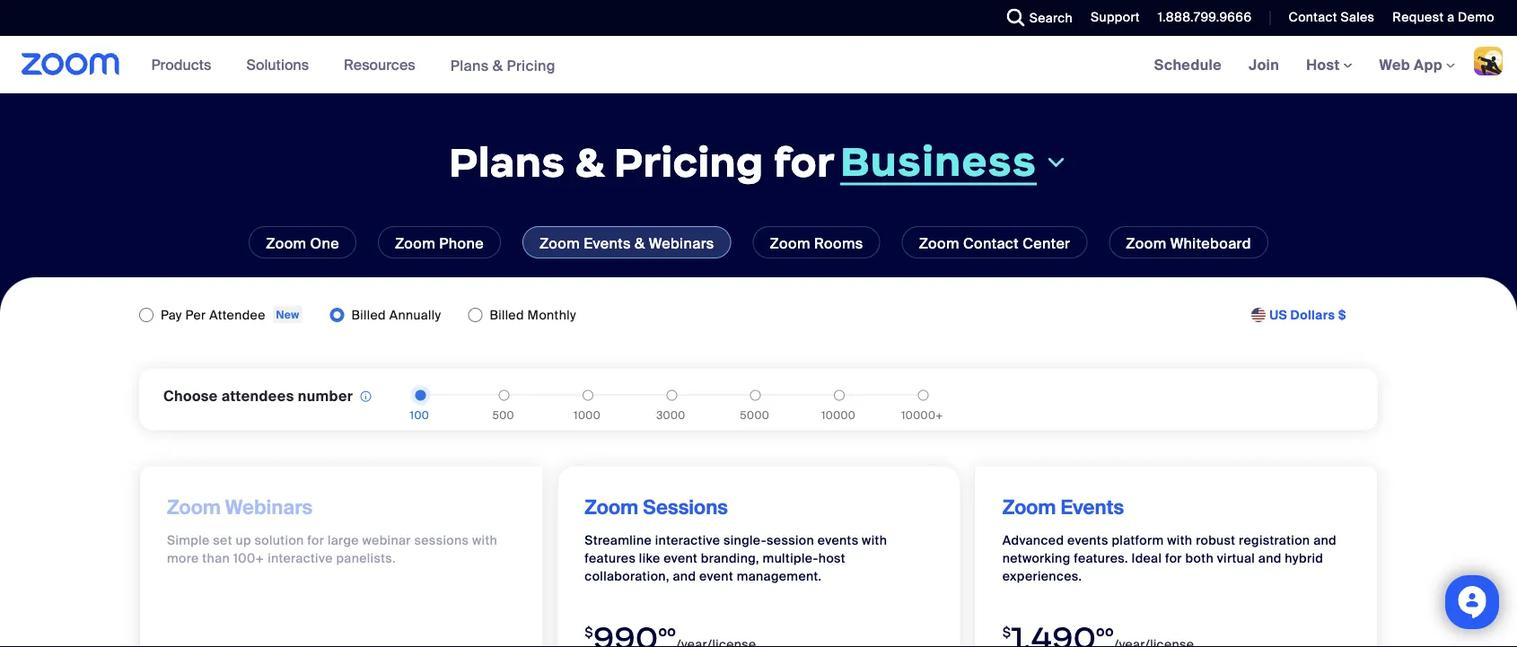 Task type: vqa. For each thing, say whether or not it's contained in the screenshot.
application
no



Task type: locate. For each thing, give the bounding box(es) containing it.
interactive
[[655, 533, 721, 549], [268, 551, 333, 567]]

00 down "collaboration,"
[[659, 626, 677, 640]]

1 vertical spatial pricing
[[614, 137, 764, 188]]

with
[[472, 533, 498, 549], [862, 533, 888, 549], [1168, 533, 1193, 549]]

1 horizontal spatial with
[[862, 533, 888, 549]]

events inside tabs of zoom services tab list
[[584, 234, 631, 253]]

1 00 from the left
[[659, 626, 677, 640]]

interactive down solution
[[268, 551, 333, 567]]

main content
[[0, 36, 1518, 648]]

1 horizontal spatial &
[[575, 137, 604, 188]]

2 events from the left
[[1068, 533, 1109, 549]]

per
[[185, 307, 206, 323]]

meetings navigation
[[1141, 36, 1518, 95]]

billed left monthly at the left of page
[[490, 307, 524, 323]]

1 horizontal spatial events
[[1068, 533, 1109, 549]]

events up features.
[[1061, 495, 1125, 521]]

zoom up monthly at the left of page
[[540, 234, 580, 253]]

for left large
[[307, 533, 324, 549]]

2 vertical spatial for
[[1166, 551, 1183, 567]]

request a demo link
[[1380, 0, 1518, 36], [1393, 9, 1495, 26]]

1.888.799.9666 button up schedule
[[1145, 0, 1257, 36]]

interactive inside streamline interactive single-session events with features like event branding, multiple-host collaboration, and event management.
[[655, 533, 721, 549]]

0 horizontal spatial billed
[[352, 307, 386, 323]]

multiple-
[[763, 551, 819, 567]]

1000
[[574, 408, 601, 422]]

1 vertical spatial interactive
[[268, 551, 333, 567]]

for up "zoom rooms"
[[774, 137, 835, 188]]

and right "collaboration,"
[[673, 568, 696, 585]]

zoom for zoom one
[[266, 234, 307, 253]]

1 vertical spatial &
[[575, 137, 604, 188]]

advanced events platform with robust registration and networking features. ideal for both virtual and hybrid experiences.
[[1003, 533, 1337, 585]]

0 horizontal spatial for
[[307, 533, 324, 549]]

pricing for plans & pricing
[[507, 56, 556, 75]]

plans
[[451, 56, 489, 75], [449, 137, 565, 188]]

$ down experiences.
[[1003, 624, 1012, 641]]

monthly
[[528, 307, 576, 323]]

3 with from the left
[[1168, 533, 1193, 549]]

up
[[236, 533, 251, 549]]

1 vertical spatial webinars
[[225, 495, 313, 521]]

zoom for zoom contact center
[[919, 234, 960, 253]]

app
[[1415, 55, 1443, 74]]

option group containing pay per attendee
[[139, 301, 576, 330]]

for inside advanced events platform with robust registration and networking features. ideal for both virtual and hybrid experiences.
[[1166, 551, 1183, 567]]

0 horizontal spatial and
[[673, 568, 696, 585]]

and inside streamline interactive single-session events with features like event branding, multiple-host collaboration, and event management.
[[673, 568, 696, 585]]

more
[[167, 551, 199, 567]]

0 horizontal spatial $
[[585, 624, 594, 641]]

1 vertical spatial events
[[1061, 495, 1125, 521]]

main content containing business
[[0, 36, 1518, 648]]

billed for billed monthly
[[490, 307, 524, 323]]

webinars inside tabs of zoom services tab list
[[649, 234, 715, 253]]

event down branding,
[[700, 568, 734, 585]]

banner
[[0, 36, 1518, 95]]

solutions
[[246, 55, 309, 74]]

us
[[1270, 307, 1288, 324]]

00 for events
[[1097, 626, 1115, 640]]

streamline
[[585, 533, 652, 549]]

2 00 from the left
[[1097, 626, 1115, 640]]

2 with from the left
[[862, 533, 888, 549]]

0 vertical spatial events
[[584, 234, 631, 253]]

billed annually
[[352, 307, 441, 323]]

zoom left phone
[[395, 234, 436, 253]]

2 billed from the left
[[490, 307, 524, 323]]

host
[[819, 551, 846, 567]]

and up hybrid
[[1314, 533, 1337, 549]]

zoom left rooms
[[770, 234, 811, 253]]

0 horizontal spatial 00
[[659, 626, 677, 640]]

$
[[1339, 307, 1347, 324], [585, 624, 594, 641], [1003, 624, 1012, 641]]

events up host
[[818, 533, 859, 549]]

contact
[[1289, 9, 1338, 26], [964, 234, 1019, 253]]

500
[[493, 408, 515, 422]]

2 horizontal spatial $
[[1339, 307, 1347, 324]]

2 horizontal spatial for
[[1166, 551, 1183, 567]]

number
[[298, 386, 353, 405]]

billed monthly
[[490, 307, 576, 323]]

$ inside dropdown button
[[1339, 307, 1347, 324]]

1 vertical spatial event
[[700, 568, 734, 585]]

with right sessions
[[472, 533, 498, 549]]

interactive down sessions
[[655, 533, 721, 549]]

&
[[493, 56, 503, 75], [575, 137, 604, 188], [635, 234, 645, 253]]

plans & pricing link
[[451, 56, 556, 75], [451, 56, 556, 75]]

zoom down the business
[[919, 234, 960, 253]]

learn more about choose attendees number image
[[360, 386, 371, 408]]

100
[[410, 408, 429, 422]]

sessions
[[643, 495, 728, 521]]

contact sales link
[[1276, 0, 1380, 36], [1289, 9, 1375, 26]]

resources
[[344, 55, 415, 74]]

support link
[[1078, 0, 1145, 36], [1091, 9, 1140, 26]]

billed left annually
[[352, 307, 386, 323]]

1 vertical spatial contact
[[964, 234, 1019, 253]]

3000 attendees radio
[[667, 390, 678, 401]]

center
[[1023, 234, 1071, 253]]

1 horizontal spatial billed
[[490, 307, 524, 323]]

web app
[[1380, 55, 1443, 74]]

& for plans & pricing
[[493, 56, 503, 75]]

0 vertical spatial webinars
[[649, 234, 715, 253]]

0 horizontal spatial interactive
[[268, 551, 333, 567]]

2 vertical spatial and
[[673, 568, 696, 585]]

& inside product information navigation
[[493, 56, 503, 75]]

0 vertical spatial &
[[493, 56, 503, 75]]

0 horizontal spatial event
[[664, 551, 698, 567]]

resources button
[[344, 36, 424, 93]]

event right like
[[664, 551, 698, 567]]

1 vertical spatial for
[[307, 533, 324, 549]]

plans & pricing for
[[449, 137, 835, 188]]

web
[[1380, 55, 1411, 74]]

and
[[1314, 533, 1337, 549], [1259, 551, 1282, 567], [673, 568, 696, 585]]

large
[[328, 533, 359, 549]]

1 horizontal spatial contact
[[1289, 9, 1338, 26]]

features
[[585, 551, 636, 567]]

0 horizontal spatial events
[[818, 533, 859, 549]]

billed for billed annually
[[352, 307, 386, 323]]

0 horizontal spatial &
[[493, 56, 503, 75]]

billed
[[352, 307, 386, 323], [490, 307, 524, 323]]

2 horizontal spatial and
[[1314, 533, 1337, 549]]

request
[[1393, 9, 1444, 26]]

0 horizontal spatial contact
[[964, 234, 1019, 253]]

whiteboard
[[1171, 234, 1252, 253]]

1 horizontal spatial webinars
[[649, 234, 715, 253]]

1 horizontal spatial 00
[[1097, 626, 1115, 640]]

1 horizontal spatial and
[[1259, 551, 1282, 567]]

100+
[[233, 551, 264, 567]]

products
[[151, 55, 211, 74]]

pricing inside 'main content'
[[614, 137, 764, 188]]

0 vertical spatial for
[[774, 137, 835, 188]]

1 horizontal spatial $
[[1003, 624, 1012, 641]]

interactive inside simple set up solution for large webinar sessions with more than 100+ interactive panelists.
[[268, 551, 333, 567]]

1 with from the left
[[472, 533, 498, 549]]

schedule link
[[1141, 36, 1236, 93]]

1 vertical spatial and
[[1259, 551, 1282, 567]]

zoom phone
[[395, 234, 484, 253]]

zoom up advanced at the bottom of page
[[1003, 495, 1057, 521]]

1.888.799.9666 button up schedule link
[[1158, 9, 1252, 26]]

search button
[[994, 0, 1078, 36]]

0 horizontal spatial events
[[584, 234, 631, 253]]

web app button
[[1380, 55, 1456, 74]]

and for zoom events
[[1259, 551, 1282, 567]]

10000+
[[902, 408, 944, 422]]

0 vertical spatial contact
[[1289, 9, 1338, 26]]

events inside advanced events platform with robust registration and networking features. ideal for both virtual and hybrid experiences.
[[1068, 533, 1109, 549]]

with up both
[[1168, 533, 1193, 549]]

1 horizontal spatial event
[[700, 568, 734, 585]]

5000 attendees radio
[[751, 390, 761, 401]]

events down plans & pricing for at the top of page
[[584, 234, 631, 253]]

with inside simple set up solution for large webinar sessions with more than 100+ interactive panelists.
[[472, 533, 498, 549]]

0 vertical spatial pricing
[[507, 56, 556, 75]]

with inside advanced events platform with robust registration and networking features. ideal for both virtual and hybrid experiences.
[[1168, 533, 1193, 549]]

1 horizontal spatial interactive
[[655, 533, 721, 549]]

new
[[276, 308, 300, 322]]

and down "registration"
[[1259, 551, 1282, 567]]

choose attendees number
[[163, 386, 357, 405]]

0 horizontal spatial with
[[472, 533, 498, 549]]

solution
[[255, 533, 304, 549]]

1 horizontal spatial events
[[1061, 495, 1125, 521]]

contact left sales
[[1289, 9, 1338, 26]]

features.
[[1074, 551, 1129, 567]]

$ right the dollars
[[1339, 307, 1347, 324]]

0 horizontal spatial pricing
[[507, 56, 556, 75]]

zoom up streamline
[[585, 495, 639, 521]]

00 down features.
[[1097, 626, 1115, 640]]

zoom left whiteboard
[[1127, 234, 1167, 253]]

events
[[818, 533, 859, 549], [1068, 533, 1109, 549]]

1 billed from the left
[[352, 307, 386, 323]]

1 horizontal spatial pricing
[[614, 137, 764, 188]]

contact sales
[[1289, 9, 1375, 26]]

for inside simple set up solution for large webinar sessions with more than 100+ interactive panelists.
[[307, 533, 324, 549]]

500 attendees radio
[[499, 390, 510, 401]]

annually
[[390, 307, 441, 323]]

2 vertical spatial &
[[635, 234, 645, 253]]

100 attendees radio
[[415, 390, 426, 401]]

tabs of zoom services tab list
[[27, 226, 1491, 259]]

events up features.
[[1068, 533, 1109, 549]]

experiences.
[[1003, 568, 1082, 585]]

00 for sessions
[[659, 626, 677, 640]]

with right session in the bottom right of the page
[[862, 533, 888, 549]]

0 vertical spatial interactive
[[655, 533, 721, 549]]

zoom for zoom rooms
[[770, 234, 811, 253]]

1.888.799.9666 button
[[1145, 0, 1257, 36], [1158, 9, 1252, 26]]

advanced
[[1003, 533, 1065, 549]]

2 horizontal spatial &
[[635, 234, 645, 253]]

plans inside product information navigation
[[451, 56, 489, 75]]

for
[[774, 137, 835, 188], [307, 533, 324, 549], [1166, 551, 1183, 567]]

option group
[[139, 301, 576, 330]]

1 events from the left
[[818, 533, 859, 549]]

zoom left one at left top
[[266, 234, 307, 253]]

both
[[1186, 551, 1214, 567]]

profile picture image
[[1475, 47, 1503, 75]]

2 horizontal spatial with
[[1168, 533, 1193, 549]]

1 vertical spatial plans
[[449, 137, 565, 188]]

$ down "collaboration,"
[[585, 624, 594, 641]]

choose
[[163, 386, 218, 405]]

for left both
[[1166, 551, 1183, 567]]

0 vertical spatial plans
[[451, 56, 489, 75]]

join
[[1249, 55, 1280, 74]]

contact left center
[[964, 234, 1019, 253]]

pricing inside product information navigation
[[507, 56, 556, 75]]

zoom up simple
[[167, 495, 221, 521]]



Task type: describe. For each thing, give the bounding box(es) containing it.
0 vertical spatial and
[[1314, 533, 1337, 549]]

phone
[[439, 234, 484, 253]]

0 horizontal spatial webinars
[[225, 495, 313, 521]]

banner containing products
[[0, 36, 1518, 95]]

us dollars $
[[1270, 307, 1347, 324]]

us dollars $ button
[[1270, 306, 1347, 324]]

join link
[[1236, 36, 1293, 93]]

plans & pricing
[[451, 56, 556, 75]]

pricing for plans & pricing for
[[614, 137, 764, 188]]

3000
[[657, 408, 686, 422]]

attendee
[[209, 307, 266, 323]]

pay
[[161, 307, 182, 323]]

zoom whiteboard
[[1127, 234, 1252, 253]]

1 horizontal spatial for
[[774, 137, 835, 188]]

zoom logo image
[[22, 53, 120, 75]]

solutions button
[[246, 36, 317, 93]]

10000
[[822, 408, 856, 422]]

business button
[[841, 136, 1069, 187]]

with inside streamline interactive single-session events with features like event branding, multiple-host collaboration, and event management.
[[862, 533, 888, 549]]

product information navigation
[[138, 36, 569, 95]]

a
[[1448, 9, 1455, 26]]

host button
[[1307, 55, 1353, 74]]

ideal
[[1132, 551, 1162, 567]]

schedule
[[1155, 55, 1222, 74]]

zoom events & webinars
[[540, 234, 715, 253]]

search
[[1030, 9, 1073, 26]]

option group inside 'main content'
[[139, 301, 576, 330]]

management.
[[737, 568, 822, 585]]

sales
[[1341, 9, 1375, 26]]

1.888.799.9666
[[1158, 9, 1252, 26]]

events for zoom events & webinars
[[584, 234, 631, 253]]

streamline interactive single-session events with features like event branding, multiple-host collaboration, and event management.
[[585, 533, 888, 585]]

sessions
[[414, 533, 469, 549]]

one
[[310, 234, 339, 253]]

5000
[[740, 408, 770, 422]]

platform
[[1112, 533, 1164, 549]]

webinar
[[362, 533, 411, 549]]

networking
[[1003, 551, 1071, 567]]

single-
[[724, 533, 767, 549]]

zoom for zoom phone
[[395, 234, 436, 253]]

choose attendees number option group
[[139, 369, 1379, 431]]

simple
[[167, 533, 210, 549]]

events inside streamline interactive single-session events with features like event branding, multiple-host collaboration, and event management.
[[818, 533, 859, 549]]

zoom webinars
[[167, 495, 313, 521]]

simple set up solution for large webinar sessions with more than 100+ interactive panelists.
[[167, 533, 498, 567]]

panelists.
[[336, 551, 396, 567]]

host
[[1307, 55, 1344, 74]]

zoom one
[[266, 234, 339, 253]]

zoom for zoom whiteboard
[[1127, 234, 1167, 253]]

products button
[[151, 36, 219, 93]]

branding,
[[701, 551, 760, 567]]

$ for zoom sessions
[[585, 624, 594, 641]]

request a demo
[[1393, 9, 1495, 26]]

business
[[841, 136, 1037, 187]]

dollars
[[1291, 307, 1336, 324]]

zoom events
[[1003, 495, 1125, 521]]

zoom for zoom events
[[1003, 495, 1057, 521]]

and for zoom sessions
[[673, 568, 696, 585]]

zoom for zoom sessions
[[585, 495, 639, 521]]

set
[[213, 533, 232, 549]]

plans for plans & pricing
[[451, 56, 489, 75]]

support
[[1091, 9, 1140, 26]]

events for zoom events
[[1061, 495, 1125, 521]]

& inside tabs of zoom services tab list
[[635, 234, 645, 253]]

10000+ attendees radio
[[918, 390, 929, 401]]

zoom contact center
[[919, 234, 1071, 253]]

$ for zoom events
[[1003, 624, 1012, 641]]

choose attendees number application
[[163, 384, 411, 408]]

1000 attendees radio
[[583, 390, 594, 401]]

& for plans & pricing for
[[575, 137, 604, 188]]

10000 attendees radio
[[834, 390, 845, 401]]

like
[[639, 551, 661, 567]]

zoom for zoom events & webinars
[[540, 234, 580, 253]]

demo
[[1459, 9, 1495, 26]]

than
[[202, 551, 230, 567]]

hybrid
[[1285, 551, 1324, 567]]

registration
[[1239, 533, 1311, 549]]

collaboration,
[[585, 568, 670, 585]]

virtual
[[1218, 551, 1256, 567]]

down image
[[1044, 151, 1069, 173]]

attendees
[[222, 386, 294, 405]]

zoom sessions
[[585, 495, 728, 521]]

0 vertical spatial event
[[664, 551, 698, 567]]

zoom rooms
[[770, 234, 864, 253]]

robust
[[1196, 533, 1236, 549]]

rooms
[[814, 234, 864, 253]]

zoom for zoom webinars
[[167, 495, 221, 521]]

pay per attendee new
[[161, 307, 300, 323]]

contact inside tabs of zoom services tab list
[[964, 234, 1019, 253]]

plans for plans & pricing for
[[449, 137, 565, 188]]



